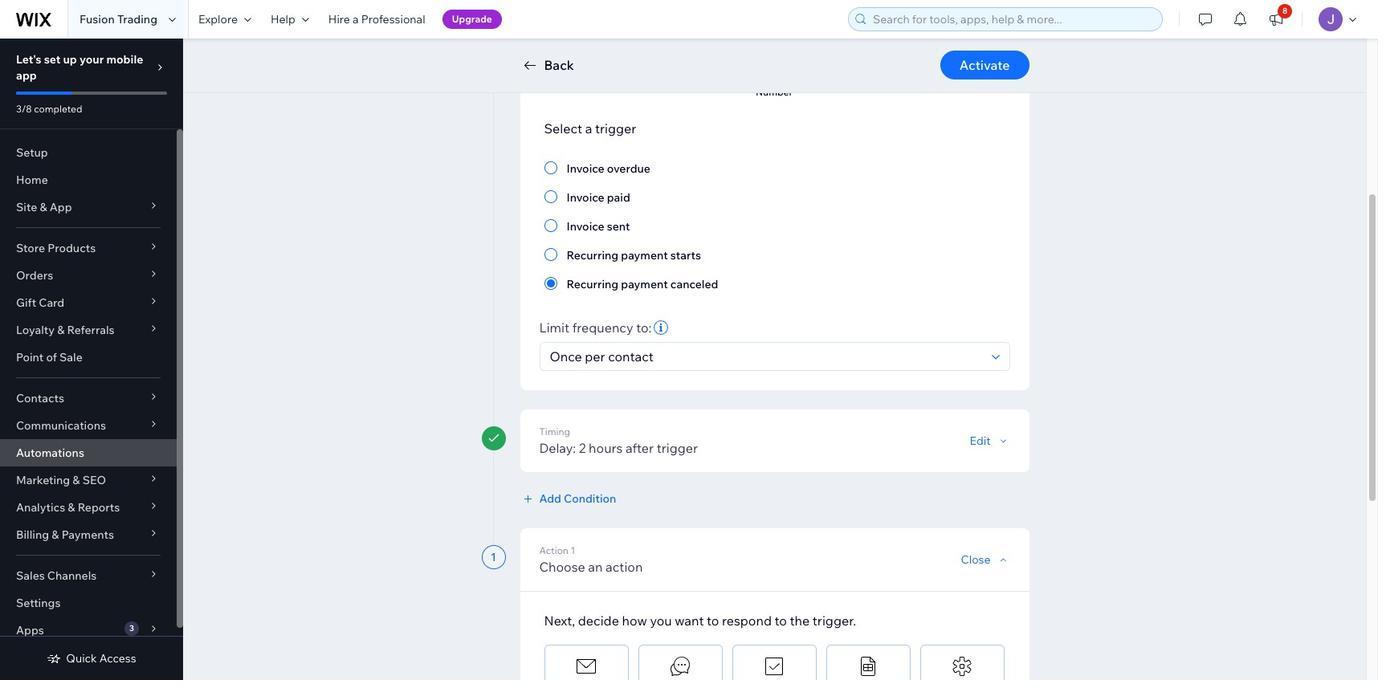 Task type: describe. For each thing, give the bounding box(es) containing it.
marketing & seo button
[[0, 467, 177, 494]]

quick
[[66, 651, 97, 666]]

add
[[539, 491, 561, 506]]

payment for canceled
[[621, 277, 668, 292]]

analytics & reports button
[[0, 494, 177, 521]]

recurring for recurring payment starts
[[567, 248, 619, 263]]

next, decide how you want to respond to the trigger.
[[544, 613, 856, 629]]

site & app button
[[0, 194, 177, 221]]

choose
[[539, 559, 585, 575]]

want
[[675, 613, 704, 629]]

automations
[[16, 446, 84, 460]]

add condition button
[[520, 491, 616, 506]]

action 1 choose an action
[[539, 544, 643, 575]]

hours
[[589, 440, 623, 456]]

setup link
[[0, 139, 177, 166]]

0 horizontal spatial 1
[[491, 550, 496, 565]]

you
[[650, 613, 672, 629]]

phone
[[781, 71, 810, 84]]

timing
[[539, 426, 570, 438]]

automations link
[[0, 439, 177, 467]]

the
[[790, 613, 810, 629]]

after
[[626, 440, 654, 456]]

overdue
[[607, 161, 650, 176]]

help button
[[261, 0, 319, 39]]

canceled
[[670, 277, 718, 292]]

access
[[99, 651, 136, 666]]

invoice sent
[[567, 219, 630, 234]]

decide
[[578, 613, 619, 629]]

hire a professional
[[328, 12, 425, 27]]

1 to from the left
[[707, 613, 719, 629]]

close button
[[961, 552, 1010, 567]]

8
[[1282, 6, 1287, 16]]

respond
[[722, 613, 772, 629]]

action
[[606, 559, 643, 575]]

invoice for invoice overdue
[[567, 161, 604, 176]]

hire a professional link
[[319, 0, 435, 39]]

point of sale link
[[0, 344, 177, 371]]

sent
[[607, 219, 630, 234]]

app
[[50, 200, 72, 214]]

activate button
[[940, 51, 1029, 80]]

edit
[[970, 434, 991, 448]]

let's
[[16, 52, 41, 67]]

billing & payments button
[[0, 521, 177, 548]]

1 inside the action 1 choose an action
[[571, 544, 575, 557]]

contacts button
[[0, 385, 177, 412]]

starts
[[670, 248, 701, 263]]

limit
[[539, 320, 569, 336]]

add condition
[[539, 491, 616, 506]]

wix
[[562, 71, 579, 84]]

orders button
[[0, 262, 177, 289]]

orders
[[16, 268, 53, 283]]

your
[[79, 52, 104, 67]]

loyalty & referrals button
[[0, 316, 177, 344]]

of
[[46, 350, 57, 365]]

fusion
[[80, 12, 115, 27]]

sales
[[16, 569, 45, 583]]

paid
[[607, 190, 630, 205]]

payments
[[62, 528, 114, 542]]

& for loyalty
[[57, 323, 65, 337]]

setup
[[16, 145, 48, 160]]

set
[[44, 52, 61, 67]]

marketing
[[16, 473, 70, 487]]

close
[[961, 552, 991, 567]]

back
[[544, 57, 574, 73]]

a for hire
[[353, 12, 359, 27]]

hire
[[328, 12, 350, 27]]

app
[[16, 68, 37, 83]]

invoice overdue
[[567, 161, 650, 176]]

trading
[[117, 12, 157, 27]]

loyalty & referrals
[[16, 323, 115, 337]]

sale
[[59, 350, 83, 365]]

edit button
[[970, 434, 1010, 448]]

number
[[756, 86, 793, 98]]

recurring payment starts
[[567, 248, 701, 263]]



Task type: locate. For each thing, give the bounding box(es) containing it.
trigger up invoice overdue
[[595, 120, 636, 137]]

3/8
[[16, 103, 32, 115]]

quick access button
[[47, 651, 136, 666]]

& inside "dropdown button"
[[68, 500, 75, 515]]

billing & payments
[[16, 528, 114, 542]]

channels
[[47, 569, 97, 583]]

2 recurring from the top
[[567, 277, 619, 292]]

& left reports
[[68, 500, 75, 515]]

1 vertical spatial payment
[[621, 277, 668, 292]]

store products button
[[0, 234, 177, 262]]

0 horizontal spatial a
[[353, 12, 359, 27]]

1 recurring from the top
[[567, 248, 619, 263]]

sidebar element
[[0, 39, 183, 680]]

& right site
[[40, 200, 47, 214]]

an
[[588, 559, 603, 575]]

recurring down invoice sent
[[567, 248, 619, 263]]

limit frequency to:
[[539, 320, 652, 336]]

&
[[40, 200, 47, 214], [57, 323, 65, 337], [73, 473, 80, 487], [68, 500, 75, 515], [52, 528, 59, 542]]

trigger
[[595, 120, 636, 137], [657, 440, 698, 456]]

apps
[[16, 623, 44, 638]]

& for analytics
[[68, 500, 75, 515]]

& for site
[[40, 200, 47, 214]]

option group
[[544, 158, 1005, 293]]

analytics & reports
[[16, 500, 120, 515]]

0 vertical spatial payment
[[621, 248, 668, 263]]

& inside dropdown button
[[57, 323, 65, 337]]

& right the loyalty
[[57, 323, 65, 337]]

1 right action
[[571, 544, 575, 557]]

invoice down invoice paid
[[567, 219, 604, 234]]

quick access
[[66, 651, 136, 666]]

1 invoice from the top
[[567, 161, 604, 176]]

up
[[63, 52, 77, 67]]

0 vertical spatial recurring
[[567, 248, 619, 263]]

gift
[[16, 296, 36, 310]]

to right want on the bottom of the page
[[707, 613, 719, 629]]

Search for tools, apps, help & more... field
[[868, 8, 1157, 31]]

trigger.
[[813, 613, 856, 629]]

next,
[[544, 613, 575, 629]]

0 vertical spatial invoice
[[567, 161, 604, 176]]

analytics
[[16, 500, 65, 515]]

1 vertical spatial trigger
[[657, 440, 698, 456]]

mobile
[[106, 52, 143, 67]]

upgrade
[[452, 13, 492, 25]]

0 horizontal spatial to
[[707, 613, 719, 629]]

1 horizontal spatial a
[[585, 120, 592, 137]]

& inside "popup button"
[[52, 528, 59, 542]]

2 payment from the top
[[621, 277, 668, 292]]

reports
[[78, 500, 120, 515]]

& left seo
[[73, 473, 80, 487]]

professional
[[361, 12, 425, 27]]

explore
[[198, 12, 238, 27]]

wix forms
[[562, 71, 610, 84]]

forms
[[582, 71, 610, 84]]

0 horizontal spatial trigger
[[595, 120, 636, 137]]

1 left action
[[491, 550, 496, 565]]

1 horizontal spatial 1
[[571, 544, 575, 557]]

select
[[544, 120, 582, 137]]

payment for starts
[[621, 248, 668, 263]]

category image
[[574, 31, 598, 55], [668, 31, 692, 55], [762, 31, 786, 55], [668, 654, 692, 679], [762, 654, 786, 679]]

& for billing
[[52, 528, 59, 542]]

timing delay: 2 hours after trigger
[[539, 426, 698, 456]]

payment down recurring payment starts on the top of the page
[[621, 277, 668, 292]]

invoice up invoice sent
[[567, 190, 604, 205]]

recurring for recurring payment canceled
[[567, 277, 619, 292]]

sales channels button
[[0, 562, 177, 589]]

to
[[707, 613, 719, 629], [775, 613, 787, 629]]

None field
[[545, 343, 987, 370]]

recurring up limit frequency to:
[[567, 277, 619, 292]]

help
[[271, 12, 295, 27]]

payment up recurring payment canceled
[[621, 248, 668, 263]]

trigger inside timing delay: 2 hours after trigger
[[657, 440, 698, 456]]

a right select
[[585, 120, 592, 137]]

completed
[[34, 103, 82, 115]]

2 invoice from the top
[[567, 190, 604, 205]]

option group containing invoice overdue
[[544, 158, 1005, 293]]

to:
[[636, 320, 652, 336]]

8 button
[[1258, 0, 1294, 39]]

payment
[[621, 248, 668, 263], [621, 277, 668, 292]]

2 vertical spatial invoice
[[567, 219, 604, 234]]

to left the
[[775, 613, 787, 629]]

0 vertical spatial trigger
[[595, 120, 636, 137]]

1 horizontal spatial trigger
[[657, 440, 698, 456]]

referrals
[[67, 323, 115, 337]]

settings
[[16, 596, 61, 610]]

loyalty
[[16, 323, 55, 337]]

point of sale
[[16, 350, 83, 365]]

products
[[48, 241, 96, 255]]

0 vertical spatial a
[[353, 12, 359, 27]]

communications
[[16, 418, 106, 433]]

& right billing
[[52, 528, 59, 542]]

activate
[[960, 57, 1010, 73]]

billing
[[16, 528, 49, 542]]

how
[[622, 613, 647, 629]]

business
[[738, 71, 779, 84]]

a for select
[[585, 120, 592, 137]]

select a trigger
[[544, 120, 636, 137]]

card
[[39, 296, 64, 310]]

a right hire
[[353, 12, 359, 27]]

1 horizontal spatial to
[[775, 613, 787, 629]]

frequency
[[572, 320, 633, 336]]

condition
[[564, 491, 616, 506]]

back button
[[520, 55, 574, 75]]

trigger right after
[[657, 440, 698, 456]]

1 payment from the top
[[621, 248, 668, 263]]

settings link
[[0, 589, 177, 617]]

home link
[[0, 166, 177, 194]]

3 invoice from the top
[[567, 219, 604, 234]]

marketing & seo
[[16, 473, 106, 487]]

delay:
[[539, 440, 576, 456]]

1 vertical spatial a
[[585, 120, 592, 137]]

invoice paid
[[567, 190, 630, 205]]

store products
[[16, 241, 96, 255]]

1 vertical spatial invoice
[[567, 190, 604, 205]]

seo
[[82, 473, 106, 487]]

3
[[129, 623, 134, 634]]

let's set up your mobile app
[[16, 52, 143, 83]]

invoice for invoice sent
[[567, 219, 604, 234]]

invoice for invoice paid
[[567, 190, 604, 205]]

action
[[539, 544, 568, 557]]

store
[[16, 241, 45, 255]]

contacts
[[16, 391, 64, 406]]

invoice up invoice paid
[[567, 161, 604, 176]]

invoice
[[567, 161, 604, 176], [567, 190, 604, 205], [567, 219, 604, 234]]

business phone number
[[738, 71, 810, 98]]

3/8 completed
[[16, 103, 82, 115]]

1
[[571, 544, 575, 557], [491, 550, 496, 565]]

1 vertical spatial recurring
[[567, 277, 619, 292]]

2 to from the left
[[775, 613, 787, 629]]

& for marketing
[[73, 473, 80, 487]]

category image
[[856, 31, 880, 55], [574, 654, 598, 679], [856, 654, 880, 679], [950, 654, 974, 679]]

gift card
[[16, 296, 64, 310]]

site & app
[[16, 200, 72, 214]]



Task type: vqa. For each thing, say whether or not it's contained in the screenshot.
$0.00
no



